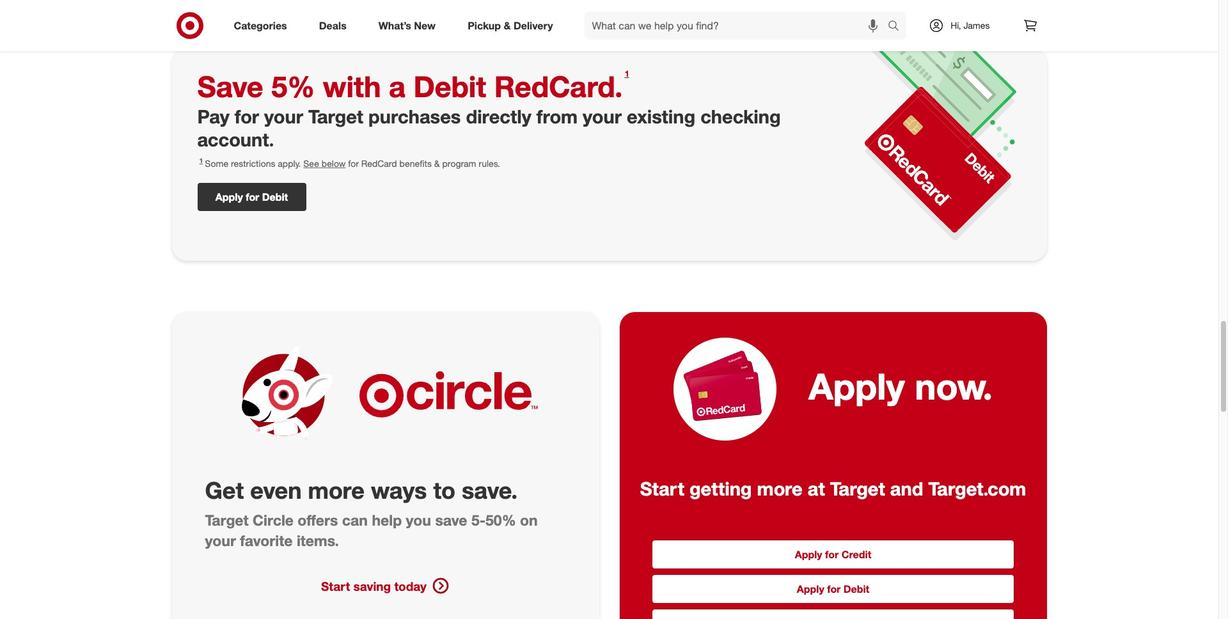 Task type: locate. For each thing, give the bounding box(es) containing it.
save
[[435, 511, 467, 529]]

more for at
[[757, 477, 803, 500]]

saving
[[353, 579, 391, 593]]

1 horizontal spatial your
[[264, 105, 303, 128]]

0 horizontal spatial start
[[321, 579, 350, 593]]

save.
[[462, 476, 518, 504]]

for right below
[[348, 158, 359, 169]]

1 link
[[623, 69, 631, 83]]

target right at
[[830, 477, 885, 500]]

start saving today
[[321, 579, 427, 593]]

a
[[389, 69, 406, 104]]

0 vertical spatial target
[[308, 105, 363, 128]]

now.
[[915, 365, 993, 408]]

apply for debit link
[[197, 183, 306, 211], [652, 575, 1014, 604]]

your
[[264, 105, 303, 128], [583, 105, 622, 128], [205, 532, 236, 550]]

benefits
[[399, 158, 432, 169]]

you
[[406, 511, 431, 529]]

checking
[[701, 105, 781, 128]]

debit up purchases
[[413, 69, 486, 104]]

0 horizontal spatial your
[[205, 532, 236, 550]]

0 horizontal spatial 1
[[199, 157, 203, 165]]

circle logo image
[[360, 337, 539, 453]]

apply for debit
[[215, 191, 288, 203], [797, 583, 869, 596]]

for down restrictions
[[246, 191, 259, 203]]

apply for debit for apply for debit link to the top
[[215, 191, 288, 203]]

debit
[[413, 69, 486, 104], [262, 191, 288, 203], [844, 583, 869, 596]]

circle bullseye dog image
[[232, 343, 335, 446]]

for up account.
[[235, 105, 259, 128]]

and
[[890, 477, 923, 500]]

get
[[205, 476, 244, 504]]

2 horizontal spatial debit
[[844, 583, 869, 596]]

2 vertical spatial target
[[205, 511, 249, 529]]

0 horizontal spatial &
[[434, 158, 440, 169]]

1
[[625, 69, 629, 79], [199, 157, 203, 165]]

debit for apply for debit link to the top
[[262, 191, 288, 203]]

0 vertical spatial 1
[[625, 69, 629, 79]]

start left the getting
[[640, 477, 684, 500]]

apply for debit down restrictions
[[215, 191, 288, 203]]

to
[[433, 476, 455, 504]]

apply for debit link down apply for credit
[[652, 575, 1014, 604]]

0 horizontal spatial more
[[308, 476, 365, 504]]

& right pickup
[[504, 19, 511, 32]]

target circle offers can help you save 5-50% on your favorite items.
[[205, 511, 538, 550]]

1 vertical spatial debit
[[262, 191, 288, 203]]

0 horizontal spatial debit
[[262, 191, 288, 203]]

1 horizontal spatial more
[[757, 477, 803, 500]]

1 horizontal spatial start
[[640, 477, 684, 500]]

target down "get"
[[205, 511, 249, 529]]

apply for credit link
[[652, 541, 1014, 569]]

1 horizontal spatial &
[[504, 19, 511, 32]]

debit down credit
[[844, 583, 869, 596]]

apply for 'apply for credit' link
[[795, 548, 822, 561]]

0 vertical spatial apply for debit
[[215, 191, 288, 203]]

0 horizontal spatial apply for debit
[[215, 191, 288, 203]]

1 left the some
[[199, 157, 203, 165]]

apply for debit down apply for credit
[[797, 583, 869, 596]]

program
[[442, 158, 476, 169]]

your left favorite
[[205, 532, 236, 550]]

1 vertical spatial apply for debit
[[797, 583, 869, 596]]

apply for the bottommost apply for debit link
[[797, 583, 824, 596]]

start for start getting more at target and target.com
[[640, 477, 684, 500]]

0 vertical spatial start
[[640, 477, 684, 500]]

your inside target circle offers can help you save 5-50% on your favorite items.
[[205, 532, 236, 550]]

target down with
[[308, 105, 363, 128]]

2 horizontal spatial target
[[830, 477, 885, 500]]

what's new
[[379, 19, 436, 32]]

1 horizontal spatial apply for debit
[[797, 583, 869, 596]]

deals
[[319, 19, 347, 32]]

1 inside 1 some restrictions apply. see below for redcard benefits & program rules.
[[199, 157, 203, 165]]

start
[[640, 477, 684, 500], [321, 579, 350, 593]]

your down 5%
[[264, 105, 303, 128]]

apply now.
[[809, 365, 993, 408]]

pickup
[[468, 19, 501, 32]]

on
[[520, 511, 538, 529]]

0 horizontal spatial target
[[205, 511, 249, 529]]

1 vertical spatial start
[[321, 579, 350, 593]]

what's
[[379, 19, 411, 32]]

2 horizontal spatial your
[[583, 105, 622, 128]]

hi, james
[[951, 20, 990, 31]]

pickup & delivery link
[[457, 12, 569, 40]]

0 horizontal spatial apply for debit link
[[197, 183, 306, 211]]

target
[[308, 105, 363, 128], [830, 477, 885, 500], [205, 511, 249, 529]]

for
[[235, 105, 259, 128], [348, 158, 359, 169], [246, 191, 259, 203], [825, 548, 839, 561], [827, 583, 841, 596]]

apply.
[[278, 158, 301, 169]]

&
[[504, 19, 511, 32], [434, 158, 440, 169]]

target inside target circle offers can help you save 5-50% on your favorite items.
[[205, 511, 249, 529]]

for inside 'pay for your target purchases directly from your existing checking account.'
[[235, 105, 259, 128]]

1 inside save 5% with a debit redcard. 1
[[625, 69, 629, 79]]

pay for your target purchases directly from your existing checking account.
[[197, 105, 781, 151]]

1 horizontal spatial target
[[308, 105, 363, 128]]

more left at
[[757, 477, 803, 500]]

get even more ways to save.
[[205, 476, 518, 504]]

start left 'saving'
[[321, 579, 350, 593]]

with
[[323, 69, 381, 104]]

redcard.
[[494, 69, 623, 104]]

2 vertical spatial debit
[[844, 583, 869, 596]]

& right benefits
[[434, 158, 440, 169]]

more for ways
[[308, 476, 365, 504]]

your right from
[[583, 105, 622, 128]]

debit down apply.
[[262, 191, 288, 203]]

1 horizontal spatial 1
[[625, 69, 629, 79]]

1 up existing
[[625, 69, 629, 79]]

more
[[308, 476, 365, 504], [757, 477, 803, 500]]

1 vertical spatial 1
[[199, 157, 203, 165]]

0 vertical spatial debit
[[413, 69, 486, 104]]

debit inside save 5% with a debit redcard. 1
[[413, 69, 486, 104]]

debit for the bottommost apply for debit link
[[844, 583, 869, 596]]

more up the offers
[[308, 476, 365, 504]]

some
[[205, 158, 228, 169]]

50%
[[486, 511, 516, 529]]

apply
[[215, 191, 243, 203], [809, 365, 905, 408], [795, 548, 822, 561], [797, 583, 824, 596]]

1 horizontal spatial debit
[[413, 69, 486, 104]]

getting
[[689, 477, 752, 500]]

apply for debit link down restrictions
[[197, 183, 306, 211]]

for inside 1 some restrictions apply. see below for redcard benefits & program rules.
[[348, 158, 359, 169]]

1 horizontal spatial apply for debit link
[[652, 575, 1014, 604]]

1 vertical spatial &
[[434, 158, 440, 169]]

account.
[[197, 128, 274, 151]]

0 vertical spatial apply for debit link
[[197, 183, 306, 211]]

james
[[964, 20, 990, 31]]



Task type: describe. For each thing, give the bounding box(es) containing it.
categories link
[[223, 12, 303, 40]]

today
[[394, 579, 427, 593]]

start getting more at target and target.com
[[640, 477, 1026, 500]]

apply for apply for debit link to the top
[[215, 191, 243, 203]]

5%
[[271, 69, 315, 104]]

1 vertical spatial apply for debit link
[[652, 575, 1014, 604]]

existing
[[627, 105, 695, 128]]

below
[[322, 158, 346, 169]]

1 vertical spatial target
[[830, 477, 885, 500]]

rules.
[[479, 158, 500, 169]]

help
[[372, 511, 402, 529]]

search button
[[882, 12, 913, 42]]

items.
[[297, 532, 339, 550]]

1 some restrictions apply. see below for redcard benefits & program rules.
[[199, 157, 500, 169]]

ways
[[371, 476, 427, 504]]

& inside 1 some restrictions apply. see below for redcard benefits & program rules.
[[434, 158, 440, 169]]

categories
[[234, 19, 287, 32]]

save
[[197, 69, 263, 104]]

purchases
[[369, 105, 461, 128]]

see
[[303, 158, 319, 169]]

delivery
[[514, 19, 553, 32]]

deals link
[[308, 12, 363, 40]]

What can we help you find? suggestions appear below search field
[[584, 12, 891, 40]]

pay
[[197, 105, 229, 128]]

new
[[414, 19, 436, 32]]

apply for credit
[[795, 548, 871, 561]]

redcards image
[[683, 344, 767, 427]]

save 5% with a debit redcard. 1
[[197, 69, 629, 104]]

from
[[537, 105, 578, 128]]

pickup & delivery
[[468, 19, 553, 32]]

start for start saving today
[[321, 579, 350, 593]]

directly
[[466, 105, 531, 128]]

start saving today link
[[185, 577, 586, 595]]

at
[[808, 477, 825, 500]]

redcard debit graphic image
[[865, 48, 1016, 240]]

credit
[[842, 548, 871, 561]]

offers
[[298, 511, 338, 529]]

circle
[[253, 511, 294, 529]]

hi,
[[951, 20, 961, 31]]

5-
[[471, 511, 486, 529]]

restrictions
[[231, 158, 275, 169]]

for left credit
[[825, 548, 839, 561]]

even
[[250, 476, 302, 504]]

target inside 'pay for your target purchases directly from your existing checking account.'
[[308, 105, 363, 128]]

target.com
[[929, 477, 1026, 500]]

apply for debit for the bottommost apply for debit link
[[797, 583, 869, 596]]

what's new link
[[368, 12, 452, 40]]

search
[[882, 20, 913, 33]]

0 vertical spatial &
[[504, 19, 511, 32]]

favorite
[[240, 532, 293, 550]]

redcard
[[361, 158, 397, 169]]

for down apply for credit
[[827, 583, 841, 596]]

can
[[342, 511, 368, 529]]



Task type: vqa. For each thing, say whether or not it's contained in the screenshot.
circle logo
yes



